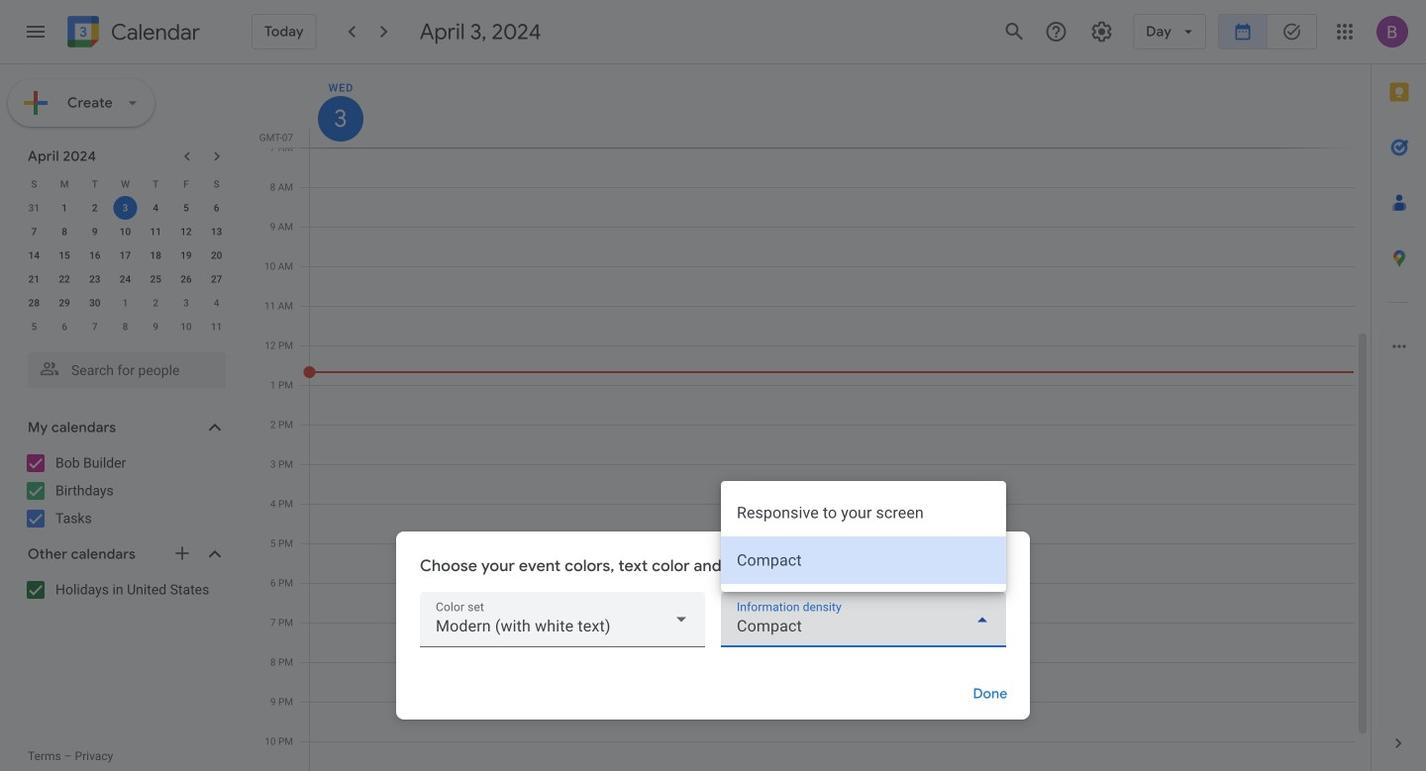 Task type: locate. For each thing, give the bounding box(es) containing it.
grid
[[254, 64, 1371, 772]]

1 row from the top
[[19, 172, 232, 196]]

20 element
[[205, 244, 228, 267]]

may 2 element
[[144, 291, 168, 315]]

row
[[19, 172, 232, 196], [19, 196, 232, 220], [19, 220, 232, 244], [19, 244, 232, 267], [19, 267, 232, 291], [19, 291, 232, 315], [19, 315, 232, 339]]

dialog
[[396, 481, 1030, 720]]

cell inside april 2024 grid
[[110, 196, 141, 220]]

may 4 element
[[205, 291, 228, 315]]

may 11 element
[[205, 315, 228, 339]]

6 element
[[205, 196, 228, 220]]

None field
[[420, 592, 705, 648], [721, 592, 1007, 648], [420, 592, 705, 648], [721, 592, 1007, 648]]

10 element
[[113, 220, 137, 244]]

11 element
[[144, 220, 168, 244]]

april 2024 grid
[[19, 172, 232, 339]]

21 element
[[22, 267, 46, 291]]

option
[[721, 489, 1007, 537], [721, 537, 1007, 584]]

column header
[[309, 64, 1355, 148]]

may 6 element
[[53, 315, 76, 339]]

may 5 element
[[22, 315, 46, 339]]

row group
[[19, 196, 232, 339]]

calendar element
[[63, 12, 200, 55]]

30 element
[[83, 291, 107, 315]]

tab list
[[1372, 64, 1427, 716]]

cell
[[110, 196, 141, 220]]

9 element
[[83, 220, 107, 244]]

heading
[[107, 20, 200, 44]]

7 row from the top
[[19, 315, 232, 339]]

13 element
[[205, 220, 228, 244]]

None search field
[[0, 345, 246, 388]]

27 element
[[205, 267, 228, 291]]



Task type: describe. For each thing, give the bounding box(es) containing it.
3 row from the top
[[19, 220, 232, 244]]

4 row from the top
[[19, 244, 232, 267]]

may 9 element
[[144, 315, 168, 339]]

29 element
[[53, 291, 76, 315]]

28 element
[[22, 291, 46, 315]]

5 element
[[174, 196, 198, 220]]

25 element
[[144, 267, 168, 291]]

heading inside calendar element
[[107, 20, 200, 44]]

12 element
[[174, 220, 198, 244]]

17 element
[[113, 244, 137, 267]]

19 element
[[174, 244, 198, 267]]

may 10 element
[[174, 315, 198, 339]]

22 element
[[53, 267, 76, 291]]

14 element
[[22, 244, 46, 267]]

main drawer image
[[24, 20, 48, 44]]

4 element
[[144, 196, 168, 220]]

my calendars list
[[4, 448, 246, 535]]

may 1 element
[[113, 291, 137, 315]]

information density list box
[[721, 481, 1007, 592]]

2 element
[[83, 196, 107, 220]]

2 option from the top
[[721, 537, 1007, 584]]

26 element
[[174, 267, 198, 291]]

6 row from the top
[[19, 291, 232, 315]]

may 8 element
[[113, 315, 137, 339]]

1 option from the top
[[721, 489, 1007, 537]]

8 element
[[53, 220, 76, 244]]

may 3 element
[[174, 291, 198, 315]]

18 element
[[144, 244, 168, 267]]

1 element
[[53, 196, 76, 220]]

24 element
[[113, 267, 137, 291]]

5 row from the top
[[19, 267, 232, 291]]

23 element
[[83, 267, 107, 291]]

3, today element
[[113, 196, 137, 220]]

16 element
[[83, 244, 107, 267]]

7 element
[[22, 220, 46, 244]]

15 element
[[53, 244, 76, 267]]

may 7 element
[[83, 315, 107, 339]]

2 row from the top
[[19, 196, 232, 220]]

march 31 element
[[22, 196, 46, 220]]



Task type: vqa. For each thing, say whether or not it's contained in the screenshot.
first option from the top of the INFORMATION DENSITY list box
yes



